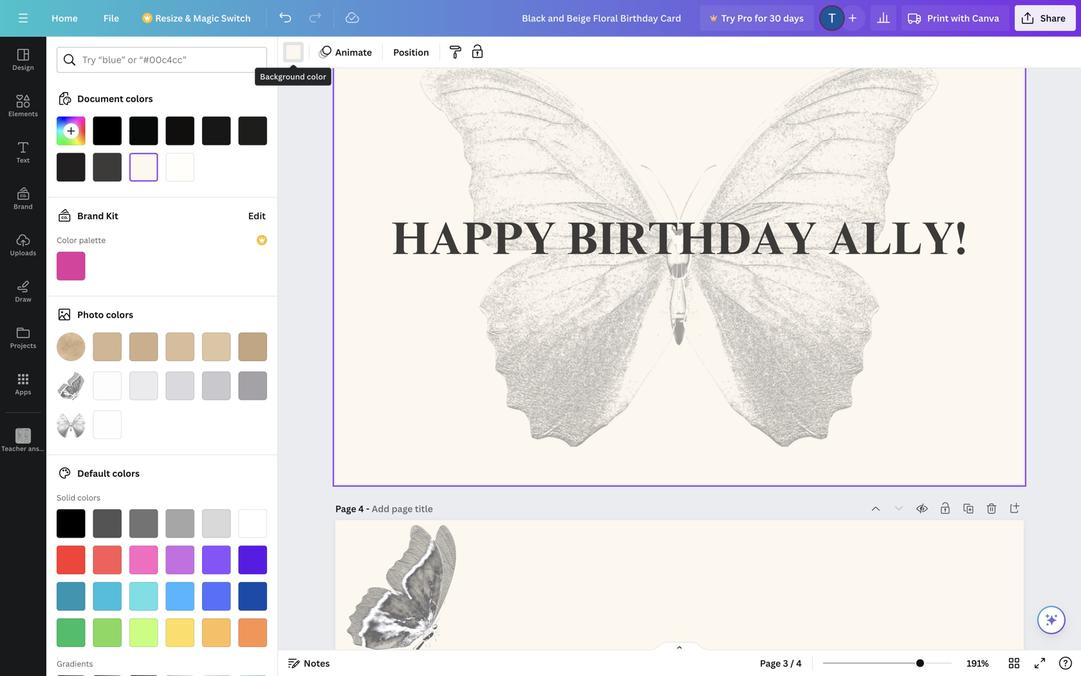 Task type: vqa. For each thing, say whether or not it's contained in the screenshot.
palette
yes



Task type: describe. For each thing, give the bounding box(es) containing it.
notes button
[[283, 653, 335, 674]]

home
[[52, 12, 78, 24]]

#1d1d1b image
[[239, 117, 267, 145]]

happy birthday ally!
[[392, 221, 968, 267]]

days
[[784, 12, 804, 24]]

brand for brand kit
[[77, 210, 104, 222]]

#ebeaed image
[[129, 372, 158, 400]]

colors for solid colors
[[77, 492, 101, 503]]

show pages image
[[649, 641, 711, 652]]

with
[[952, 12, 971, 24]]

pro
[[738, 12, 753, 24]]

brand for brand
[[14, 202, 33, 211]]

turquoise blue #5ce1e6 image
[[129, 582, 158, 611]]

Try "blue" or "#00c4cc" search field
[[82, 48, 259, 72]]

green #00bf63 image
[[57, 619, 85, 647]]

cobalt blue #004aad image
[[239, 582, 267, 611]]

3
[[784, 657, 789, 669]]

resize
[[155, 12, 183, 24]]

turquoise blue #5ce1e6 image
[[129, 582, 158, 611]]

cobalt blue #004aad image
[[239, 582, 267, 611]]

violet #5e17eb image
[[239, 546, 267, 574]]

colors for document colors
[[126, 92, 153, 105]]

color
[[307, 71, 327, 82]]

background
[[260, 71, 305, 82]]

#d4b592 image
[[93, 333, 122, 361]]

kit
[[106, 210, 118, 222]]

page 4 -
[[336, 503, 372, 515]]

gradients
[[57, 658, 93, 669]]

colors for default colors
[[112, 467, 140, 479]]

grass green #7ed957 image
[[93, 619, 122, 647]]

elements button
[[0, 83, 46, 129]]

resize & magic switch
[[155, 12, 251, 24]]

answer
[[28, 444, 51, 453]]

#000000 image
[[93, 117, 122, 145]]

edit
[[248, 210, 266, 222]]

apps button
[[0, 361, 46, 408]]

0 vertical spatial 4
[[359, 503, 364, 515]]

draw button
[[0, 269, 46, 315]]

animate
[[335, 46, 372, 58]]

file button
[[93, 5, 130, 31]]

position
[[394, 46, 429, 58]]

try pro for 30 days button
[[701, 5, 815, 31]]

page for page 4 -
[[336, 503, 356, 515]]

main menu bar
[[0, 0, 1082, 37]]

for
[[755, 12, 768, 24]]

#fffefb image
[[166, 153, 194, 182]]

print with canva button
[[902, 5, 1010, 31]]

#100f0d image
[[166, 117, 194, 145]]

projects button
[[0, 315, 46, 361]]

#dad9dd image
[[166, 372, 194, 400]]

document colors
[[77, 92, 153, 105]]

#fdfdfd image
[[93, 372, 122, 400]]

draw
[[15, 295, 31, 304]]

resize & magic switch button
[[135, 5, 261, 31]]

projects
[[10, 341, 36, 350]]

share button
[[1015, 5, 1077, 31]]

green #00bf63 image
[[57, 619, 85, 647]]

-
[[366, 503, 370, 515]]

uploads button
[[0, 222, 46, 269]]

;
[[22, 445, 24, 453]]

background color
[[260, 71, 327, 82]]

pink #ff66c4 image
[[129, 546, 158, 574]]

uploads
[[10, 249, 36, 257]]

peach #ffbd59 image
[[202, 619, 231, 647]]

dark gray #545454 image
[[93, 509, 122, 538]]

dark gray #545454 image
[[93, 509, 122, 538]]

happy
[[392, 221, 556, 267]]



Task type: locate. For each thing, give the bounding box(es) containing it.
brand left kit at left top
[[77, 210, 104, 222]]

yellow #ffde59 image
[[166, 619, 194, 647], [166, 619, 194, 647]]

color
[[57, 235, 77, 245]]

page inside button
[[760, 657, 781, 669]]

elements
[[8, 109, 38, 118]]

pink #ff66c4 image
[[129, 546, 158, 574]]

gray #737373 image
[[129, 509, 158, 538]]

page for page 3 / 4
[[760, 657, 781, 669]]

lime #c1ff72 image
[[129, 619, 158, 647], [129, 619, 158, 647]]

teacher
[[1, 444, 27, 453]]

light gray #d9d9d9 image
[[202, 509, 231, 538]]

4 right /
[[797, 657, 802, 669]]

#dabc9a image
[[166, 333, 194, 361], [166, 333, 194, 361]]

purple #8c52ff image
[[202, 546, 231, 574], [202, 546, 231, 574]]

color palette
[[57, 235, 106, 245]]

document
[[77, 92, 124, 105]]

1 vertical spatial page
[[760, 657, 781, 669]]

4 inside button
[[797, 657, 802, 669]]

design
[[12, 63, 34, 72]]

royal blue #5271ff image
[[202, 582, 231, 611], [202, 582, 231, 611]]

4 left -
[[359, 503, 364, 515]]

#231f20 image
[[57, 153, 85, 182]]

#fef8ee image
[[286, 44, 301, 60], [286, 44, 301, 60]]

peach #ffbd59 image
[[202, 619, 231, 647]]

colors right document
[[126, 92, 153, 105]]

#171717 image
[[202, 117, 231, 145], [202, 117, 231, 145]]

palette
[[79, 235, 106, 245]]

1 horizontal spatial brand
[[77, 210, 104, 222]]

page left 3
[[760, 657, 781, 669]]

design button
[[0, 37, 46, 83]]

text button
[[0, 129, 46, 176]]

file
[[104, 12, 119, 24]]

#a4a2a8 image
[[239, 372, 267, 400], [239, 372, 267, 400]]

colors right photo
[[106, 308, 133, 321]]

page 3 / 4
[[760, 657, 802, 669]]

#fef8ee image
[[129, 153, 158, 182], [129, 153, 158, 182]]

photo colors
[[77, 308, 133, 321]]

light gray #d9d9d9 image
[[202, 509, 231, 538]]

#100f0d image
[[166, 117, 194, 145]]

add a new color image
[[57, 117, 85, 145], [57, 117, 85, 145]]

canva
[[973, 12, 1000, 24]]

#000000 image
[[93, 117, 122, 145]]

0 horizontal spatial page
[[336, 503, 356, 515]]

text
[[17, 156, 30, 165]]

share
[[1041, 12, 1066, 24]]

canva assistant image
[[1044, 612, 1060, 628]]

#c9c8cd image
[[202, 372, 231, 400], [202, 372, 231, 400]]

#fffefb image
[[166, 153, 194, 182]]

edit button
[[247, 203, 267, 229]]

dark turquoise #0097b2 image
[[57, 582, 85, 611], [57, 582, 85, 611]]

brand up uploads button
[[14, 202, 33, 211]]

Page title text field
[[372, 502, 435, 515]]

position button
[[388, 42, 435, 62]]

colors
[[126, 92, 153, 105], [106, 308, 133, 321], [112, 467, 140, 479], [77, 492, 101, 503]]

#ebeaed image
[[129, 372, 158, 400]]

/
[[791, 657, 795, 669]]

coral red #ff5757 image
[[93, 546, 122, 574], [93, 546, 122, 574]]

print
[[928, 12, 949, 24]]

print with canva
[[928, 12, 1000, 24]]

solid colors
[[57, 492, 101, 503]]

violet #5e17eb image
[[239, 546, 267, 574]]

aqua blue #0cc0df image
[[93, 582, 122, 611], [93, 582, 122, 611]]

black #000000 image
[[57, 509, 85, 538], [57, 509, 85, 538]]

colors right the default
[[112, 467, 140, 479]]

default
[[77, 467, 110, 479]]

&
[[185, 12, 191, 24]]

page left -
[[336, 503, 356, 515]]

magenta #cb6ce6 image
[[166, 546, 194, 574], [166, 546, 194, 574]]

#d4b592 image
[[93, 333, 122, 361]]

bright red #ff3131 image
[[57, 546, 85, 574], [57, 546, 85, 574]]

1 horizontal spatial page
[[760, 657, 781, 669]]

#e0c4a3 image
[[202, 333, 231, 361]]

birthday
[[568, 221, 818, 267]]

#fdfdfd image
[[93, 372, 122, 400]]

default colors
[[77, 467, 140, 479]]

191%
[[967, 657, 990, 669]]

Design title text field
[[512, 5, 695, 31]]

#c6a47f image
[[239, 333, 267, 361]]

#3d3b3a image
[[93, 153, 122, 182]]

1 horizontal spatial 4
[[797, 657, 802, 669]]

#231f20 image
[[57, 153, 85, 182]]

#c6a47f image
[[239, 333, 267, 361]]

0 horizontal spatial 4
[[359, 503, 364, 515]]

colors right solid
[[77, 492, 101, 503]]

brand
[[14, 202, 33, 211], [77, 210, 104, 222]]

white #ffffff image
[[239, 509, 267, 538], [239, 509, 267, 538]]

#e434a0 image
[[57, 252, 85, 280], [57, 252, 85, 280]]

30
[[770, 12, 782, 24]]

page 3 / 4 button
[[755, 653, 808, 674]]

colors for photo colors
[[106, 308, 133, 321]]

switch
[[221, 12, 251, 24]]

light blue #38b6ff image
[[166, 582, 194, 611]]

home link
[[41, 5, 88, 31]]

191% button
[[958, 653, 999, 674]]

orange #ff914d image
[[239, 619, 267, 647], [239, 619, 267, 647]]

ally!
[[829, 221, 968, 267]]

solid
[[57, 492, 75, 503]]

try pro for 30 days
[[722, 12, 804, 24]]

#e0c4a3 image
[[202, 333, 231, 361]]

gray #a6a6a6 image
[[166, 509, 194, 538], [166, 509, 194, 538]]

animate button
[[315, 42, 377, 62]]

teacher answer keys
[[1, 444, 67, 453]]

apps
[[15, 388, 31, 396]]

#ceae89 image
[[129, 333, 158, 361], [129, 333, 158, 361]]

#080909 image
[[129, 117, 158, 145], [129, 117, 158, 145]]

page
[[336, 503, 356, 515], [760, 657, 781, 669]]

grass green #7ed957 image
[[93, 619, 122, 647]]

gray #737373 image
[[129, 509, 158, 538]]

#fefefe image
[[93, 411, 122, 439], [93, 411, 122, 439]]

0 horizontal spatial brand
[[14, 202, 33, 211]]

side panel tab list
[[0, 37, 67, 464]]

#3d3b3a image
[[93, 153, 122, 182]]

photo
[[77, 308, 104, 321]]

4
[[359, 503, 364, 515], [797, 657, 802, 669]]

try
[[722, 12, 736, 24]]

notes
[[304, 657, 330, 669]]

brand inside button
[[14, 202, 33, 211]]

1 vertical spatial 4
[[797, 657, 802, 669]]

light blue #38b6ff image
[[166, 582, 194, 611]]

0 vertical spatial page
[[336, 503, 356, 515]]

#dad9dd image
[[166, 372, 194, 400]]

brand button
[[0, 176, 46, 222]]

keys
[[52, 444, 67, 453]]

magic
[[193, 12, 219, 24]]

#1d1d1b image
[[239, 117, 267, 145]]

brand kit
[[77, 210, 118, 222]]



